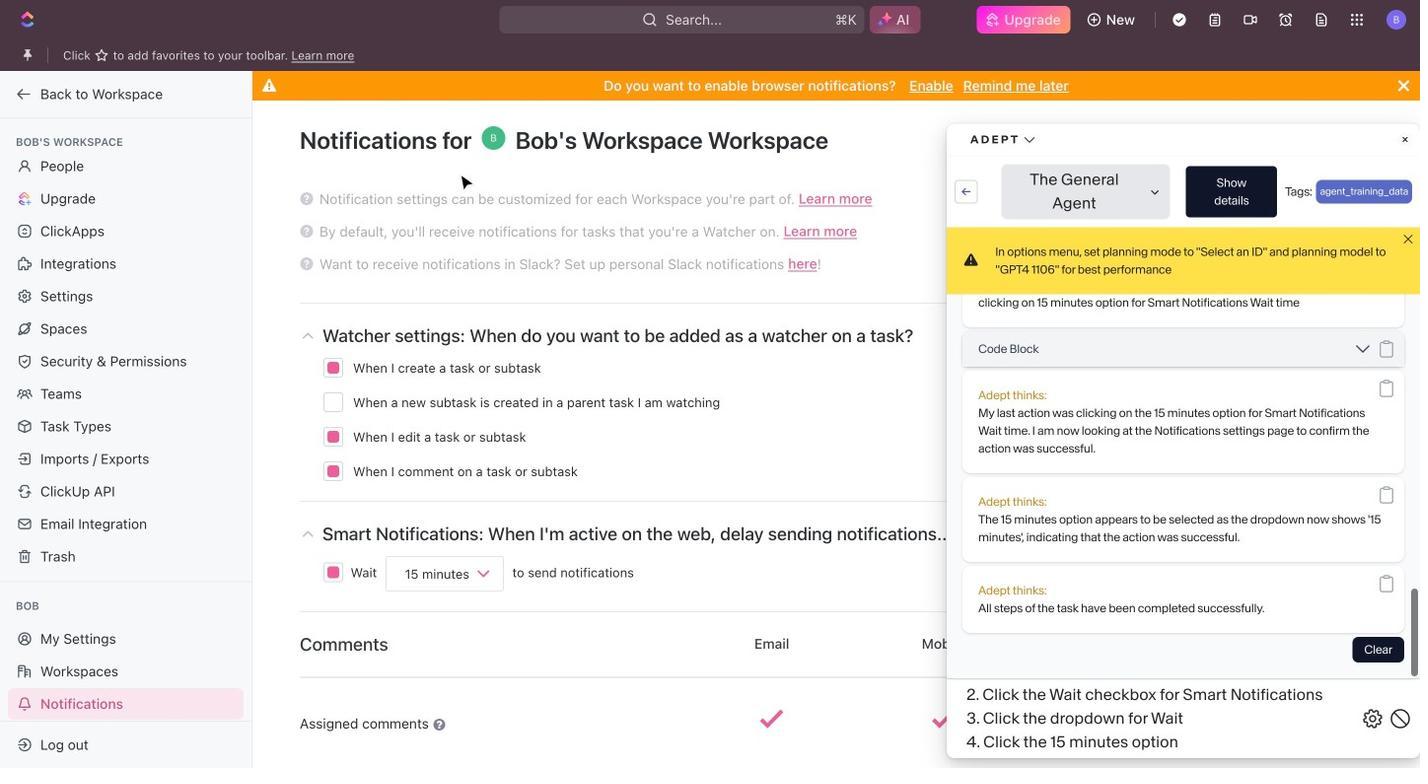 Task type: vqa. For each thing, say whether or not it's contained in the screenshot.
off IMAGE
yes



Task type: locate. For each thing, give the bounding box(es) containing it.
off image
[[980, 709, 998, 729]]



